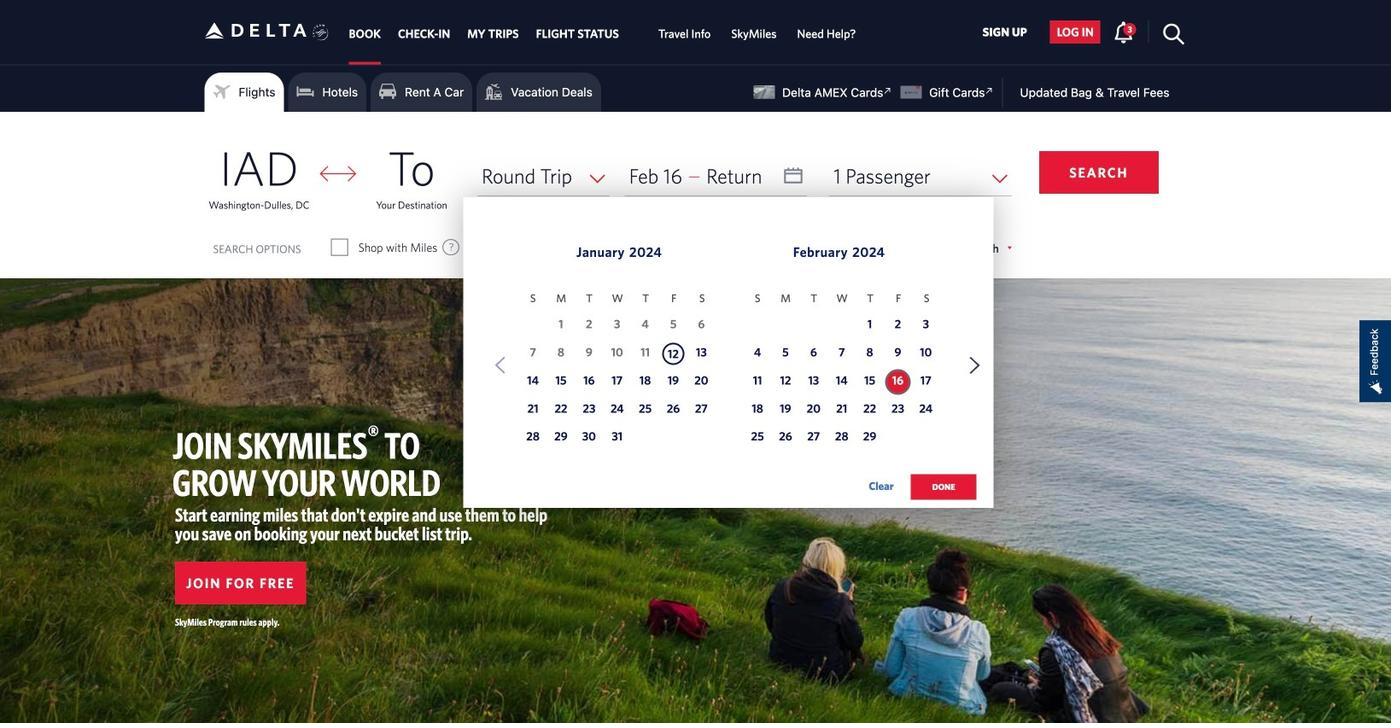 Task type: describe. For each thing, give the bounding box(es) containing it.
delta air lines image
[[205, 4, 307, 57]]

skyteam image
[[313, 6, 329, 59]]



Task type: vqa. For each thing, say whether or not it's contained in the screenshot.
main content
no



Task type: locate. For each thing, give the bounding box(es) containing it.
tab list
[[340, 0, 866, 64]]

1 horizontal spatial this link opens another site in a new window that may not follow the same accessibility policies as delta air lines. image
[[982, 83, 998, 99]]

None checkbox
[[332, 239, 347, 256]]

None field
[[477, 156, 610, 196], [830, 156, 1012, 196], [477, 156, 610, 196], [830, 156, 1012, 196]]

None checkbox
[[637, 239, 652, 256]]

1 this link opens another site in a new window that may not follow the same accessibility policies as delta air lines. image from the left
[[880, 83, 896, 99]]

calendar expanded, use arrow keys to select date application
[[464, 197, 994, 518]]

2 this link opens another site in a new window that may not follow the same accessibility policies as delta air lines. image from the left
[[982, 83, 998, 99]]

tab panel
[[0, 112, 1391, 518]]

this link opens another site in a new window that may not follow the same accessibility policies as delta air lines. image
[[880, 83, 896, 99], [982, 83, 998, 99]]

0 horizontal spatial this link opens another site in a new window that may not follow the same accessibility policies as delta air lines. image
[[880, 83, 896, 99]]

None text field
[[625, 156, 807, 196]]



